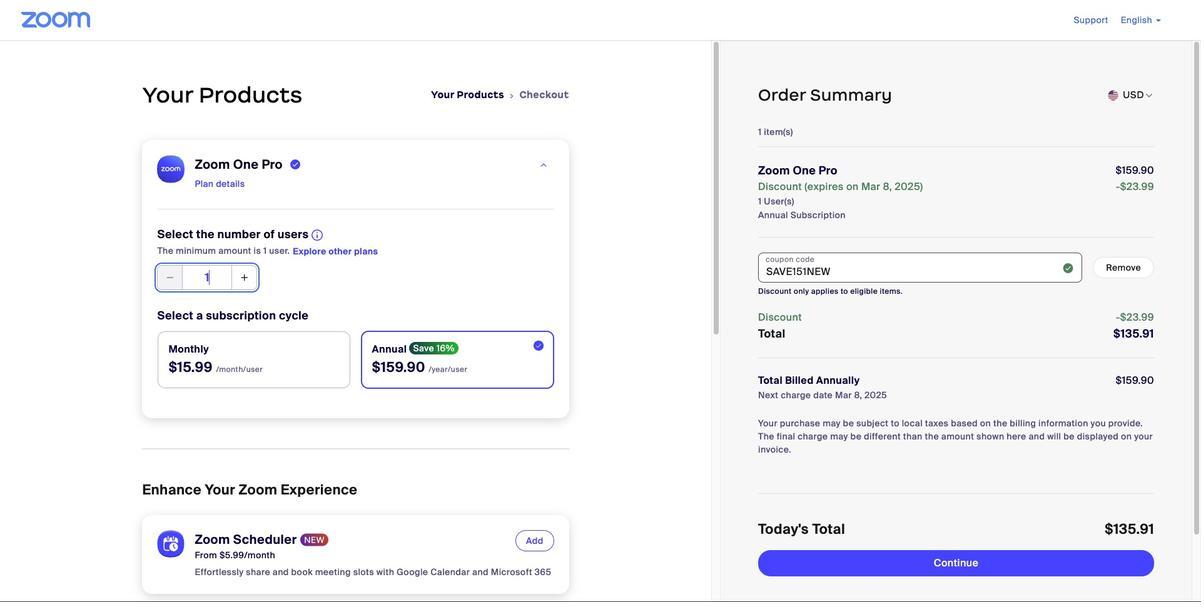 Task type: locate. For each thing, give the bounding box(es) containing it.
0 vertical spatial annual
[[758, 210, 788, 221]]

2 $23.99 from the top
[[1120, 311, 1154, 324]]

0 horizontal spatial to
[[841, 287, 848, 297]]

zoom scheduler
[[195, 532, 297, 548]]

one up details
[[233, 156, 259, 173]]

1 horizontal spatial subscription
[[791, 210, 846, 221]]

your inside breadcrumb navigation
[[431, 89, 454, 101]]

total billed annually
[[758, 374, 860, 387]]

0 horizontal spatial and
[[273, 567, 289, 578]]

user.
[[269, 245, 290, 256]]

annual down user(s)
[[758, 210, 788, 221]]

select for minimum
[[157, 227, 193, 242]]

zoom one pro select the number of users 1 increase image
[[239, 269, 250, 287]]

2 vertical spatial on
[[1121, 431, 1132, 442]]

select
[[157, 227, 193, 242], [157, 309, 193, 324]]

1 select from the top
[[157, 227, 193, 242]]

on down provide.
[[1121, 431, 1132, 442]]

slots
[[353, 567, 374, 578]]

annual
[[758, 210, 788, 221], [372, 343, 407, 356]]

1 $23.99 from the top
[[1120, 180, 1154, 193]]

zoom one pro up details
[[195, 156, 283, 173]]

monthly
[[169, 343, 209, 356]]

order
[[758, 85, 806, 105]]

support
[[1074, 14, 1108, 26]]

zoom one pro Select the number of users field
[[157, 265, 257, 290]]

0 vertical spatial 8,
[[883, 180, 892, 193]]

0 vertical spatial amount
[[218, 245, 251, 256]]

zoom scheduler icon image
[[157, 531, 185, 558]]

only
[[794, 287, 809, 297]]

/month/user
[[216, 365, 263, 375]]

2 vertical spatial discount
[[758, 311, 802, 324]]

0 horizontal spatial the
[[196, 227, 215, 242]]

1 horizontal spatial one
[[793, 163, 816, 178]]

annual left save
[[372, 343, 407, 356]]

$159.90
[[1116, 164, 1154, 177], [372, 359, 425, 377], [1116, 374, 1154, 387]]

1 for 1 item(s)
[[758, 126, 762, 138]]

1 inside the minimum amount is 1 user. explore other plans
[[263, 245, 267, 256]]

minimum
[[176, 245, 216, 256]]

$159.90 for zoom one pro
[[1116, 164, 1154, 177]]

one up (expires
[[793, 163, 816, 178]]

here
[[1007, 431, 1026, 442]]

1 left user(s)
[[758, 196, 762, 207]]

monthly $15.99 /month/user
[[169, 343, 263, 377]]

1 discount from the top
[[758, 180, 802, 193]]

and left book
[[273, 567, 289, 578]]

1 horizontal spatial mar
[[861, 180, 880, 193]]

discount down only on the top of page
[[758, 311, 802, 324]]

charge down billed
[[781, 390, 811, 401]]

support link
[[1074, 14, 1108, 26]]

0 vertical spatial subscription
[[791, 210, 846, 221]]

8, for 2025)
[[883, 180, 892, 193]]

0 vertical spatial mar
[[861, 180, 880, 193]]

next charge date mar 8, 2025
[[758, 390, 887, 401]]

1 left item(s)
[[758, 126, 762, 138]]

2 discount from the top
[[758, 287, 792, 297]]

1 horizontal spatial to
[[891, 418, 900, 429]]

date
[[813, 390, 833, 401]]

charge down purchase
[[798, 431, 828, 442]]

may
[[823, 418, 841, 429], [830, 431, 848, 442]]

1 vertical spatial on
[[980, 418, 991, 429]]

2 horizontal spatial and
[[1029, 431, 1045, 442]]

subscription down (expires
[[791, 210, 846, 221]]

save
[[413, 343, 434, 354]]

1 horizontal spatial amount
[[941, 431, 974, 442]]

2 total from the top
[[758, 374, 783, 387]]

your products link
[[431, 89, 504, 101]]

select inside application
[[157, 227, 193, 242]]

your products inside breadcrumb navigation
[[431, 89, 504, 101]]

may down 'date'
[[823, 418, 841, 429]]

total for total
[[758, 327, 786, 342]]

explore
[[293, 246, 326, 257]]

2 horizontal spatial on
[[1121, 431, 1132, 442]]

pro up (expires
[[819, 163, 838, 178]]

1 vertical spatial to
[[891, 418, 900, 429]]

3 discount from the top
[[758, 311, 802, 324]]

to
[[841, 287, 848, 297], [891, 418, 900, 429]]

amount down select the number of users at the left of page
[[218, 245, 251, 256]]

charge
[[781, 390, 811, 401], [798, 431, 828, 442]]

english link
[[1121, 14, 1161, 26]]

on right (expires
[[846, 180, 859, 193]]

enhance your zoom experience
[[142, 481, 357, 500]]

discount
[[758, 180, 802, 193], [758, 287, 792, 297], [758, 311, 802, 324]]

0 vertical spatial on
[[846, 180, 859, 193]]

0 horizontal spatial amount
[[218, 245, 251, 256]]

zoom up plan details button
[[195, 156, 230, 173]]

items.
[[880, 287, 903, 297]]

zoom one pro
[[195, 156, 283, 173], [758, 163, 838, 178]]

1 vertical spatial 1
[[758, 196, 762, 207]]

next
[[758, 390, 779, 401]]

today's total
[[758, 520, 845, 539]]

0 vertical spatial the
[[196, 227, 215, 242]]

$23.99 for discount  (expires on mar 8, 2025)
[[1120, 180, 1154, 193]]

one
[[233, 156, 259, 173], [793, 163, 816, 178]]

select left "a"
[[157, 309, 193, 324]]

select up minimum
[[157, 227, 193, 242]]

may left 'different' on the bottom right
[[830, 431, 848, 442]]

1 total from the top
[[758, 327, 786, 342]]

pro for today's total
[[819, 163, 838, 178]]

share
[[246, 567, 270, 578]]

0 horizontal spatial one
[[233, 156, 259, 173]]

$23.99
[[1120, 180, 1154, 193], [1120, 311, 1154, 324]]

the minimum amount is 1 user. explore other plans
[[157, 245, 378, 257]]

1 vertical spatial total
[[758, 374, 783, 387]]

subscription
[[791, 210, 846, 221], [206, 309, 276, 324]]

1 vertical spatial $135.91
[[1105, 520, 1154, 539]]

continue
[[934, 557, 979, 570]]

1 horizontal spatial 8,
[[883, 180, 892, 193]]

1 horizontal spatial the
[[925, 431, 939, 442]]

0 vertical spatial the
[[157, 245, 173, 256]]

on up 'shown'
[[980, 418, 991, 429]]

discount for discount  (expires on mar 8, 2025)
[[758, 180, 802, 193]]

displayed
[[1077, 431, 1119, 442]]

1 horizontal spatial the
[[758, 431, 774, 442]]

products
[[199, 81, 303, 109], [457, 89, 504, 101]]

the inside the minimum amount is 1 user. explore other plans
[[157, 245, 173, 256]]

8, left 2025)
[[883, 180, 892, 193]]

discount only applies to eligible items.
[[758, 287, 903, 297]]

mar
[[861, 180, 880, 193], [835, 390, 852, 401]]

of
[[264, 227, 275, 242]]

shown
[[977, 431, 1004, 442]]

total
[[812, 520, 845, 539]]

summary
[[810, 85, 892, 105]]

1 right is
[[263, 245, 267, 256]]

english
[[1121, 14, 1152, 26]]

0 vertical spatial total
[[758, 327, 786, 342]]

0 vertical spatial $23.99
[[1120, 180, 1154, 193]]

the up zoom one pro select the number of users 1 decrease icon
[[157, 245, 173, 256]]

billing
[[1010, 418, 1036, 429]]

0 horizontal spatial mar
[[835, 390, 852, 401]]

0 vertical spatial discount
[[758, 180, 802, 193]]

show options image
[[1144, 91, 1154, 101]]

1 horizontal spatial annual
[[758, 210, 788, 221]]

pro left success 'icon'
[[262, 156, 283, 173]]

applies
[[811, 287, 839, 297]]

your products
[[142, 81, 303, 109], [431, 89, 504, 101]]

calendar
[[430, 567, 470, 578]]

1 for 1 user(s) annual subscription
[[758, 196, 762, 207]]

0 vertical spatial to
[[841, 287, 848, 297]]

/year/user
[[429, 365, 467, 375]]

the up the invoice.
[[758, 431, 774, 442]]

1 vertical spatial charge
[[798, 431, 828, 442]]

right image
[[508, 90, 516, 103]]

1 vertical spatial mar
[[835, 390, 852, 401]]

0 horizontal spatial products
[[199, 81, 303, 109]]

total up next
[[758, 374, 783, 387]]

0 horizontal spatial 8,
[[854, 390, 862, 401]]

total up billed
[[758, 327, 786, 342]]

0 horizontal spatial zoom one pro
[[195, 156, 283, 173]]

0 horizontal spatial annual
[[372, 343, 407, 356]]

continue button
[[758, 551, 1154, 577]]

annual inside the 1 user(s) annual subscription
[[758, 210, 788, 221]]

amount down based
[[941, 431, 974, 442]]

the down taxes in the right bottom of the page
[[925, 431, 939, 442]]

the
[[157, 245, 173, 256], [758, 431, 774, 442]]

the up minimum
[[196, 227, 215, 242]]

amount
[[218, 245, 251, 256], [941, 431, 974, 442]]

0 vertical spatial 1
[[758, 126, 762, 138]]

1 vertical spatial annual
[[372, 343, 407, 356]]

from
[[195, 550, 217, 561]]

1 inside the 1 user(s) annual subscription
[[758, 196, 762, 207]]

your purchase may be subject to local taxes based on the billing information you provide. the final charge may be different than the amount shown here and will be displayed on your invoice.
[[758, 418, 1153, 455]]

be
[[843, 418, 854, 429], [851, 431, 862, 442], [1064, 431, 1075, 442]]

1
[[758, 126, 762, 138], [758, 196, 762, 207], [263, 245, 267, 256]]

(expires
[[805, 180, 844, 193]]

products inside breadcrumb navigation
[[457, 89, 504, 101]]

mar down annually
[[835, 390, 852, 401]]

1 horizontal spatial zoom one pro
[[758, 163, 838, 178]]

1 vertical spatial discount
[[758, 287, 792, 297]]

discount left only on the top of page
[[758, 287, 792, 297]]

1 vertical spatial 8,
[[854, 390, 862, 401]]

and right calendar
[[472, 567, 489, 578]]

8, left 2025
[[854, 390, 862, 401]]

2 vertical spatial 1
[[263, 245, 267, 256]]

1 horizontal spatial your products
[[431, 89, 504, 101]]

1 horizontal spatial on
[[980, 418, 991, 429]]

on
[[846, 180, 859, 193], [980, 418, 991, 429], [1121, 431, 1132, 442]]

8, for 2025
[[854, 390, 862, 401]]

0 horizontal spatial the
[[157, 245, 173, 256]]

1 vertical spatial amount
[[941, 431, 974, 442]]

the up 'shown'
[[993, 418, 1008, 429]]

experience
[[281, 481, 357, 500]]

1 vertical spatial select
[[157, 309, 193, 324]]

2 vertical spatial the
[[925, 431, 939, 442]]

local
[[902, 418, 923, 429]]

0 horizontal spatial your products
[[142, 81, 303, 109]]

select the number of users application
[[157, 227, 323, 244]]

code
[[796, 255, 815, 265]]

and left will
[[1029, 431, 1045, 442]]

to right applies
[[841, 287, 848, 297]]

0 horizontal spatial pro
[[262, 156, 283, 173]]

eligible
[[850, 287, 878, 297]]

the inside your purchase may be subject to local taxes based on the billing information you provide. the final charge may be different than the amount shown here and will be displayed on your invoice.
[[758, 431, 774, 442]]

0 vertical spatial may
[[823, 418, 841, 429]]

add
[[526, 536, 543, 547]]

be left 'subject'
[[843, 418, 854, 429]]

1 vertical spatial $23.99
[[1120, 311, 1154, 324]]

subscription down zoom one pro select the number of users 1 increase image
[[206, 309, 276, 324]]

discount for discount only applies to eligible items.
[[758, 287, 792, 297]]

annually
[[816, 374, 860, 387]]

1 vertical spatial the
[[993, 418, 1008, 429]]

0 vertical spatial $135.91
[[1113, 327, 1154, 342]]

zoom one pro up (expires
[[758, 163, 838, 178]]

mar left 2025)
[[861, 180, 880, 193]]

to left local
[[891, 418, 900, 429]]

1 horizontal spatial and
[[472, 567, 489, 578]]

1 horizontal spatial products
[[457, 89, 504, 101]]

discount up user(s)
[[758, 180, 802, 193]]

1 vertical spatial the
[[758, 431, 774, 442]]

2 select from the top
[[157, 309, 193, 324]]

than
[[903, 431, 923, 442]]

0 vertical spatial select
[[157, 227, 193, 242]]

1 horizontal spatial pro
[[819, 163, 838, 178]]

1 vertical spatial subscription
[[206, 309, 276, 324]]



Task type: vqa. For each thing, say whether or not it's contained in the screenshot.
Plan details button
yes



Task type: describe. For each thing, give the bounding box(es) containing it.
discount  (expires on mar 8, 2025)
[[758, 180, 923, 193]]

new image
[[300, 534, 328, 547]]

one for the
[[233, 156, 259, 173]]

coupon code text field
[[758, 253, 1082, 283]]

invoice.
[[758, 444, 791, 455]]

google
[[397, 567, 428, 578]]

1 item(s)
[[758, 126, 793, 138]]

the inside application
[[196, 227, 215, 242]]

explore other plans button
[[293, 245, 378, 258]]

with
[[376, 567, 394, 578]]

select the number of users
[[157, 227, 312, 242]]

$5.99/month
[[220, 550, 275, 561]]

you
[[1091, 418, 1106, 429]]

book
[[291, 567, 313, 578]]

effortlessly
[[195, 567, 244, 578]]

zoom one pro for the
[[195, 156, 283, 173]]

select for $15.99
[[157, 309, 193, 324]]

is
[[254, 245, 261, 256]]

usd
[[1123, 89, 1144, 101]]

zoom logo image
[[21, 12, 90, 28]]

usd button
[[1123, 86, 1144, 104]]

users
[[278, 227, 309, 242]]

plan details button
[[195, 174, 245, 194]]

zoom one image
[[157, 155, 185, 183]]

0 vertical spatial charge
[[781, 390, 811, 401]]

2025
[[865, 390, 887, 401]]

zoom one billing cycle option group
[[157, 331, 554, 389]]

remove button
[[1093, 257, 1154, 278]]

number
[[217, 227, 261, 242]]

order summary
[[758, 85, 892, 105]]

subscription inside the 1 user(s) annual subscription
[[791, 210, 846, 221]]

mar for date
[[835, 390, 852, 401]]

total for total billed annually
[[758, 374, 783, 387]]

effortlessly share and book meeting slots with google calendar and microsoft 365
[[195, 567, 551, 578]]

zoom one pro select the number of users 1 decrease image
[[165, 269, 175, 287]]

0 horizontal spatial subscription
[[206, 309, 276, 324]]

$135.91 for today's total
[[1105, 520, 1154, 539]]

zoom one pro for total
[[758, 163, 838, 178]]

coupon
[[766, 255, 794, 265]]

annual inside annual save 16% $159.90 /year/user
[[372, 343, 407, 356]]

checkout
[[520, 89, 569, 101]]

billed
[[785, 374, 814, 387]]

$15.99
[[169, 359, 213, 377]]

a
[[196, 309, 203, 324]]

final
[[777, 431, 795, 442]]

to inside your purchase may be subject to local taxes based on the billing information you provide. the final charge may be different than the amount shown here and will be displayed on your invoice.
[[891, 418, 900, 429]]

subject
[[856, 418, 889, 429]]

$159.90 for total billed annually
[[1116, 374, 1154, 387]]

zoom one pro plan image
[[539, 157, 548, 174]]

cycle
[[279, 309, 309, 324]]

breadcrumb navigation
[[431, 89, 569, 103]]

be down 'subject'
[[851, 431, 862, 442]]

plan details
[[195, 178, 245, 190]]

success image
[[290, 157, 301, 172]]

today's
[[758, 520, 809, 539]]

zoom up scheduler
[[239, 481, 277, 500]]

be down information
[[1064, 431, 1075, 442]]

taxes
[[925, 418, 949, 429]]

mar for on
[[861, 180, 880, 193]]

zoom up from at left
[[195, 532, 230, 548]]

provide.
[[1108, 418, 1143, 429]]

enhance
[[142, 481, 201, 500]]

from $5.99/month
[[195, 550, 275, 561]]

amount inside your purchase may be subject to local taxes based on the billing information you provide. the final charge may be different than the amount shown here and will be displayed on your invoice.
[[941, 431, 974, 442]]

microsoft
[[491, 567, 532, 578]]

zoom up user(s)
[[758, 163, 790, 178]]

pro for select the number of users
[[262, 156, 283, 173]]

purchase
[[780, 418, 820, 429]]

1 vertical spatial may
[[830, 431, 848, 442]]

coupon code
[[766, 255, 815, 265]]

amount inside the minimum amount is 1 user. explore other plans
[[218, 245, 251, 256]]

1 user(s) annual subscription
[[758, 196, 846, 221]]

add button
[[515, 531, 554, 552]]

checkout link
[[520, 89, 569, 101]]

plan
[[195, 178, 214, 190]]

$23.99 for discount
[[1120, 311, 1154, 324]]

information
[[1039, 418, 1088, 429]]

scheduler
[[233, 532, 297, 548]]

meeting
[[315, 567, 351, 578]]

one for total
[[793, 163, 816, 178]]

$159.90 inside annual save 16% $159.90 /year/user
[[372, 359, 425, 377]]

your
[[1134, 431, 1153, 442]]

item(s)
[[764, 126, 793, 138]]

different
[[864, 431, 901, 442]]

charge inside your purchase may be subject to local taxes based on the billing information you provide. the final charge may be different than the amount shown here and will be displayed on your invoice.
[[798, 431, 828, 442]]

user(s)
[[764, 196, 794, 207]]

remove
[[1106, 262, 1141, 273]]

2 horizontal spatial the
[[993, 418, 1008, 429]]

your inside your purchase may be subject to local taxes based on the billing information you provide. the final charge may be different than the amount shown here and will be displayed on your invoice.
[[758, 418, 778, 429]]

plans
[[354, 246, 378, 257]]

and inside your purchase may be subject to local taxes based on the billing information you provide. the final charge may be different than the amount shown here and will be displayed on your invoice.
[[1029, 431, 1045, 442]]

0 horizontal spatial on
[[846, 180, 859, 193]]

details
[[216, 178, 245, 190]]

annual save 16% $159.90 /year/user
[[372, 343, 467, 377]]

2025)
[[895, 180, 923, 193]]

will
[[1047, 431, 1061, 442]]

16%
[[437, 343, 455, 354]]

other
[[329, 246, 352, 257]]

select a subscription cycle
[[157, 309, 309, 324]]

based
[[951, 418, 978, 429]]

$135.91 for total
[[1113, 327, 1154, 342]]



